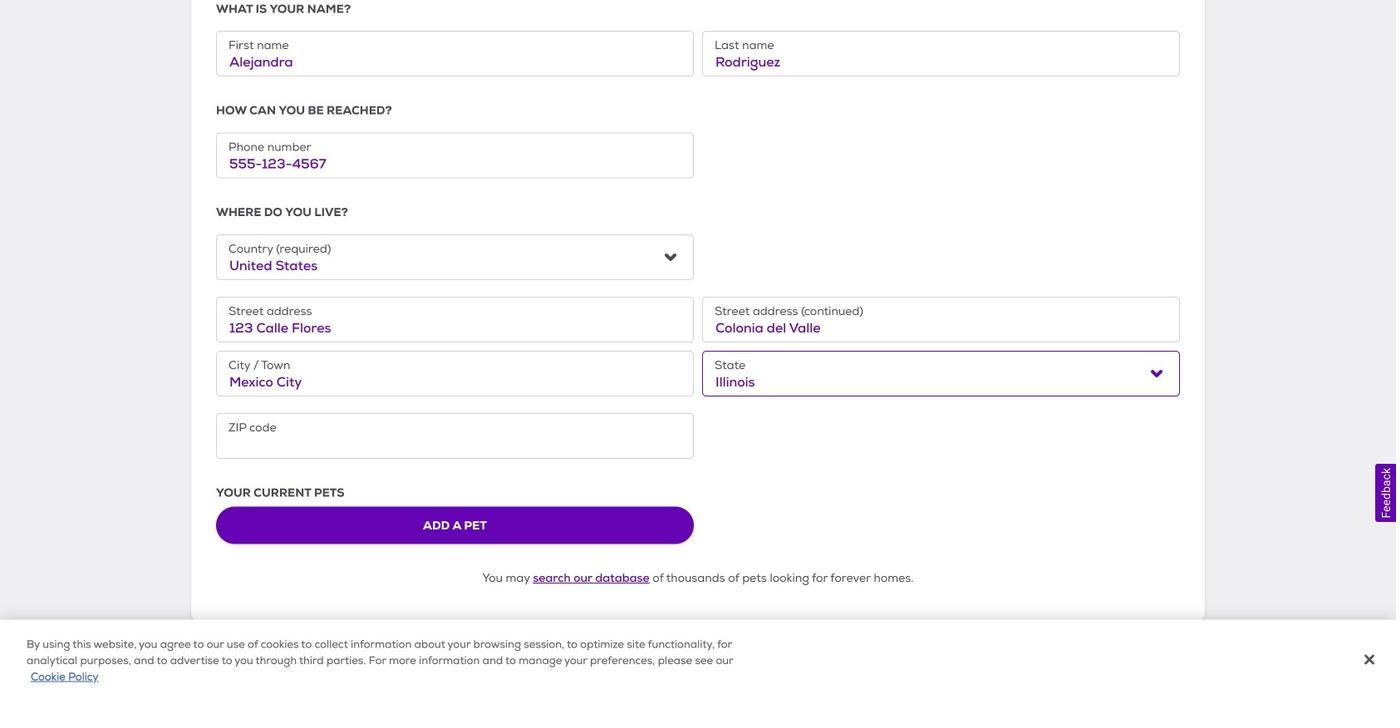 Task type: locate. For each thing, give the bounding box(es) containing it.
None text field
[[702, 297, 1180, 343], [216, 413, 694, 459], [702, 297, 1180, 343], [216, 413, 694, 459]]

purina your pet, our passion image
[[0, 656, 1397, 673]]

footer
[[0, 646, 1397, 704]]

None text field
[[216, 31, 694, 77], [702, 31, 1180, 77], [216, 133, 694, 178], [216, 297, 694, 343], [216, 351, 694, 397], [216, 31, 694, 77], [702, 31, 1180, 77], [216, 133, 694, 178], [216, 297, 694, 343], [216, 351, 694, 397]]



Task type: describe. For each thing, give the bounding box(es) containing it.
privacy alert dialog
[[0, 620, 1397, 704]]



Task type: vqa. For each thing, say whether or not it's contained in the screenshot.
Privacy alert dialog
yes



